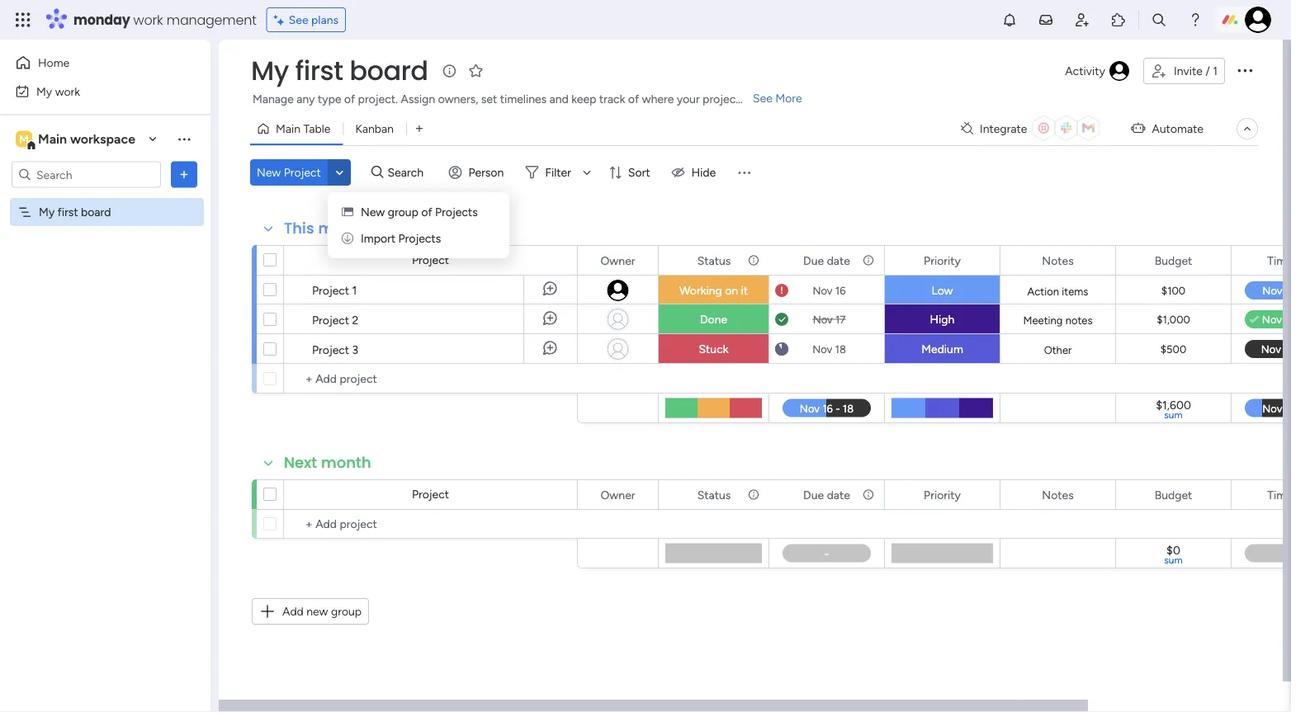 Task type: vqa. For each thing, say whether or not it's contained in the screenshot.
Mo
no



Task type: locate. For each thing, give the bounding box(es) containing it.
my
[[251, 52, 289, 89], [36, 84, 52, 98], [39, 205, 55, 219]]

18
[[836, 343, 847, 356]]

1 due date from the top
[[804, 254, 851, 268]]

see
[[289, 13, 309, 27], [753, 91, 773, 105]]

priority right column information icon in the bottom of the page
[[924, 488, 961, 502]]

due date for 1st due date field from the top of the page
[[804, 254, 851, 268]]

1 vertical spatial sum
[[1165, 555, 1184, 567]]

work right monday
[[133, 10, 163, 29]]

None field
[[1264, 252, 1292, 270], [1264, 486, 1292, 504], [1264, 252, 1292, 270], [1264, 486, 1292, 504]]

1 horizontal spatial of
[[422, 205, 433, 219]]

projects down new group of projects
[[399, 232, 441, 246]]

3 nov from the top
[[813, 343, 833, 356]]

1 horizontal spatial main
[[276, 122, 301, 136]]

this
[[284, 218, 314, 239]]

my first board
[[251, 52, 428, 89], [39, 205, 111, 219]]

budget up $100
[[1155, 254, 1193, 268]]

import projects
[[361, 232, 441, 246]]

1 vertical spatial priority field
[[920, 486, 966, 504]]

1 priority field from the top
[[920, 252, 966, 270]]

1 vertical spatial board
[[81, 205, 111, 219]]

0 vertical spatial sum
[[1165, 409, 1184, 421]]

my first board list box
[[0, 195, 211, 449]]

nov left 18
[[813, 343, 833, 356]]

group up import projects
[[388, 205, 419, 219]]

options image right /
[[1236, 60, 1256, 80]]

other
[[1045, 344, 1073, 357]]

main
[[276, 122, 301, 136], [38, 131, 67, 147]]

Search in workspace field
[[35, 165, 138, 184]]

meeting
[[1024, 314, 1064, 327]]

1 horizontal spatial new
[[361, 205, 385, 219]]

work down "home"
[[55, 84, 80, 98]]

new for new project
[[257, 166, 281, 180]]

0 horizontal spatial my first board
[[39, 205, 111, 219]]

project
[[284, 166, 321, 180], [412, 253, 449, 267], [312, 283, 350, 297], [312, 313, 350, 327], [312, 343, 350, 357], [412, 488, 449, 502]]

1 priority from the top
[[924, 254, 961, 268]]

project left angle down icon at top
[[284, 166, 321, 180]]

1 vertical spatial budget
[[1155, 488, 1193, 502]]

1 horizontal spatial my first board
[[251, 52, 428, 89]]

my first board up 'type'
[[251, 52, 428, 89]]

and
[[550, 92, 569, 106]]

0 vertical spatial status field
[[694, 252, 735, 270]]

john smith image
[[1246, 7, 1272, 33]]

0 horizontal spatial main
[[38, 131, 67, 147]]

month inside field
[[321, 453, 371, 474]]

due date left column information icon in the bottom of the page
[[804, 488, 851, 502]]

stands.
[[743, 92, 780, 106]]

1 vertical spatial date
[[827, 488, 851, 502]]

autopilot image
[[1132, 118, 1146, 139]]

sum
[[1165, 409, 1184, 421], [1165, 555, 1184, 567]]

see for see plans
[[289, 13, 309, 27]]

Priority field
[[920, 252, 966, 270], [920, 486, 966, 504]]

1 sum from the top
[[1165, 409, 1184, 421]]

due date field left column information icon in the bottom of the page
[[800, 486, 855, 504]]

1 vertical spatial notes field
[[1039, 486, 1079, 504]]

working on it
[[680, 284, 748, 298]]

date
[[827, 254, 851, 268], [827, 488, 851, 502]]

0 vertical spatial priority field
[[920, 252, 966, 270]]

1 vertical spatial owner
[[601, 488, 636, 502]]

projects down person popup button at top left
[[435, 205, 478, 219]]

0 horizontal spatial work
[[55, 84, 80, 98]]

1 notes field from the top
[[1039, 252, 1079, 270]]

1
[[1214, 64, 1218, 78], [352, 283, 357, 297]]

add to favorites image
[[468, 62, 485, 79]]

1 horizontal spatial see
[[753, 91, 773, 105]]

work inside button
[[55, 84, 80, 98]]

my down the search in workspace field on the left
[[39, 205, 55, 219]]

any
[[297, 92, 315, 106]]

monday
[[74, 10, 130, 29]]

0 horizontal spatial new
[[257, 166, 281, 180]]

sum for $1,600
[[1165, 409, 1184, 421]]

of right 'type'
[[344, 92, 355, 106]]

board up 'project.'
[[350, 52, 428, 89]]

nov 16
[[813, 284, 846, 297]]

v2 search image
[[372, 163, 384, 182]]

activity
[[1066, 64, 1106, 78]]

see left plans
[[289, 13, 309, 27]]

activity button
[[1059, 58, 1137, 84]]

project 2
[[312, 313, 359, 327]]

sort button
[[602, 159, 661, 186]]

0 horizontal spatial first
[[58, 205, 78, 219]]

1 status field from the top
[[694, 252, 735, 270]]

my inside button
[[36, 84, 52, 98]]

project left 3
[[312, 343, 350, 357]]

1 vertical spatial month
[[321, 453, 371, 474]]

1 vertical spatial see
[[753, 91, 773, 105]]

1 horizontal spatial 1
[[1214, 64, 1218, 78]]

home
[[38, 56, 70, 70]]

budget field up "$0"
[[1151, 486, 1197, 504]]

arrow down image
[[577, 163, 597, 183]]

move to image
[[342, 232, 354, 246]]

0 vertical spatial owner
[[601, 254, 636, 268]]

Search field
[[384, 161, 433, 184]]

due date up the "nov 16"
[[804, 254, 851, 268]]

project
[[703, 92, 741, 106]]

0 vertical spatial month
[[318, 218, 369, 239]]

action
[[1028, 285, 1060, 298]]

2 due date from the top
[[804, 488, 851, 502]]

Owner field
[[597, 252, 640, 270], [597, 486, 640, 504]]

0 vertical spatial due date field
[[800, 252, 855, 270]]

date left column information icon in the bottom of the page
[[827, 488, 851, 502]]

new project
[[257, 166, 321, 180]]

first
[[295, 52, 343, 89], [58, 205, 78, 219]]

new
[[307, 605, 328, 619]]

main left the table
[[276, 122, 301, 136]]

budget up "$0"
[[1155, 488, 1193, 502]]

0 vertical spatial budget field
[[1151, 252, 1197, 270]]

nov 17
[[813, 313, 846, 326]]

2 nov from the top
[[813, 313, 833, 326]]

1 vertical spatial budget field
[[1151, 486, 1197, 504]]

group
[[388, 205, 419, 219], [331, 605, 362, 619]]

owner
[[601, 254, 636, 268], [601, 488, 636, 502]]

2 vertical spatial nov
[[813, 343, 833, 356]]

see inside button
[[289, 13, 309, 27]]

1 vertical spatial my first board
[[39, 205, 111, 219]]

2 notes field from the top
[[1039, 486, 1079, 504]]

due date
[[804, 254, 851, 268], [804, 488, 851, 502]]

new down main table "button" on the top left of the page
[[257, 166, 281, 180]]

m
[[19, 132, 29, 146]]

0 horizontal spatial group
[[331, 605, 362, 619]]

0 vertical spatial new
[[257, 166, 281, 180]]

1 horizontal spatial group
[[388, 205, 419, 219]]

1 vertical spatial new
[[361, 205, 385, 219]]

$1,000
[[1157, 313, 1191, 327]]

0 vertical spatial options image
[[1236, 60, 1256, 80]]

priority
[[924, 254, 961, 268], [924, 488, 961, 502]]

0 vertical spatial status
[[698, 254, 731, 268]]

1 vertical spatial owner field
[[597, 486, 640, 504]]

1 vertical spatial options image
[[176, 166, 192, 183]]

my first board down the search in workspace field on the left
[[39, 205, 111, 219]]

1 horizontal spatial first
[[295, 52, 343, 89]]

Notes field
[[1039, 252, 1079, 270], [1039, 486, 1079, 504]]

main right workspace "icon"
[[38, 131, 67, 147]]

new
[[257, 166, 281, 180], [361, 205, 385, 219]]

1 vertical spatial projects
[[399, 232, 441, 246]]

due date field up the "nov 16"
[[800, 252, 855, 270]]

0 horizontal spatial 1
[[352, 283, 357, 297]]

project down import projects
[[412, 253, 449, 267]]

kanban
[[356, 122, 394, 136]]

1 vertical spatial notes
[[1043, 488, 1074, 502]]

show board description image
[[440, 63, 460, 79]]

due
[[804, 254, 825, 268], [804, 488, 825, 502]]

status
[[698, 254, 731, 268], [698, 488, 731, 502]]

dapulse checkmark sign image
[[1251, 311, 1260, 330]]

1 horizontal spatial options image
[[1236, 60, 1256, 80]]

v2 done deadline image
[[776, 312, 789, 328]]

sum inside the $1,600 sum
[[1165, 409, 1184, 421]]

search everything image
[[1152, 12, 1168, 28]]

month
[[318, 218, 369, 239], [321, 453, 371, 474]]

board inside 'list box'
[[81, 205, 111, 219]]

integrate
[[980, 122, 1028, 136]]

1 vertical spatial due
[[804, 488, 825, 502]]

work
[[133, 10, 163, 29], [55, 84, 80, 98]]

0 vertical spatial board
[[350, 52, 428, 89]]

due up the "nov 16"
[[804, 254, 825, 268]]

new right group icon
[[361, 205, 385, 219]]

1 vertical spatial group
[[331, 605, 362, 619]]

1 vertical spatial due date
[[804, 488, 851, 502]]

new project button
[[250, 159, 328, 186]]

2 priority from the top
[[924, 488, 961, 502]]

see left more
[[753, 91, 773, 105]]

My first board field
[[247, 52, 433, 89]]

2 priority field from the top
[[920, 486, 966, 504]]

items
[[1063, 285, 1089, 298]]

filter
[[546, 166, 572, 180]]

new inside button
[[257, 166, 281, 180]]

1 vertical spatial status
[[698, 488, 731, 502]]

0 vertical spatial nov
[[813, 284, 833, 297]]

Budget field
[[1151, 252, 1197, 270], [1151, 486, 1197, 504]]

$500
[[1161, 343, 1187, 356]]

2 horizontal spatial of
[[629, 92, 640, 106]]

1 up 2
[[352, 283, 357, 297]]

0 vertical spatial see
[[289, 13, 309, 27]]

1 vertical spatial due date field
[[800, 486, 855, 504]]

1 vertical spatial work
[[55, 84, 80, 98]]

0 vertical spatial 1
[[1214, 64, 1218, 78]]

date up 16 on the right of the page
[[827, 254, 851, 268]]

2 owner from the top
[[601, 488, 636, 502]]

priority field right column information icon in the bottom of the page
[[920, 486, 966, 504]]

this month
[[284, 218, 369, 239]]

due date for 2nd due date field from the top
[[804, 488, 851, 502]]

my first board inside 'list box'
[[39, 205, 111, 219]]

due left column information icon in the bottom of the page
[[804, 488, 825, 502]]

of up import projects
[[422, 205, 433, 219]]

0 vertical spatial priority
[[924, 254, 961, 268]]

group right new at the left bottom of page
[[331, 605, 362, 619]]

1 nov from the top
[[813, 284, 833, 297]]

2 status from the top
[[698, 488, 731, 502]]

help image
[[1188, 12, 1204, 28]]

2 notes from the top
[[1043, 488, 1074, 502]]

1 right /
[[1214, 64, 1218, 78]]

0 vertical spatial notes field
[[1039, 252, 1079, 270]]

Status field
[[694, 252, 735, 270], [694, 486, 735, 504]]

1 vertical spatial priority
[[924, 488, 961, 502]]

1 horizontal spatial work
[[133, 10, 163, 29]]

0 horizontal spatial board
[[81, 205, 111, 219]]

0 vertical spatial due
[[804, 254, 825, 268]]

2 sum from the top
[[1165, 555, 1184, 567]]

options image
[[1236, 60, 1256, 80], [176, 166, 192, 183]]

board
[[350, 52, 428, 89], [81, 205, 111, 219]]

set
[[482, 92, 498, 106]]

first down the search in workspace field on the left
[[58, 205, 78, 219]]

project left 2
[[312, 313, 350, 327]]

1 vertical spatial first
[[58, 205, 78, 219]]

priority up low
[[924, 254, 961, 268]]

notes
[[1043, 254, 1074, 268], [1043, 488, 1074, 502]]

2 due from the top
[[804, 488, 825, 502]]

first inside my first board 'list box'
[[58, 205, 78, 219]]

main for main workspace
[[38, 131, 67, 147]]

assign
[[401, 92, 436, 106]]

1 status from the top
[[698, 254, 731, 268]]

0 vertical spatial date
[[827, 254, 851, 268]]

1 vertical spatial status field
[[694, 486, 735, 504]]

add view image
[[416, 123, 423, 135]]

nov left 16 on the right of the page
[[813, 284, 833, 297]]

projects
[[435, 205, 478, 219], [399, 232, 441, 246]]

main inside "button"
[[276, 122, 301, 136]]

kanban button
[[343, 116, 406, 142]]

workspace selection element
[[16, 129, 138, 151]]

see more
[[753, 91, 803, 105]]

1 vertical spatial nov
[[813, 313, 833, 326]]

budget field up $100
[[1151, 252, 1197, 270]]

0 horizontal spatial see
[[289, 13, 309, 27]]

0 vertical spatial owner field
[[597, 252, 640, 270]]

my down "home"
[[36, 84, 52, 98]]

month for this month
[[318, 218, 369, 239]]

month inside field
[[318, 218, 369, 239]]

1 due date field from the top
[[800, 252, 855, 270]]

Due date field
[[800, 252, 855, 270], [800, 486, 855, 504]]

plans
[[311, 13, 339, 27]]

0 vertical spatial budget
[[1155, 254, 1193, 268]]

first up 'type'
[[295, 52, 343, 89]]

workspace image
[[16, 130, 32, 148]]

meeting notes
[[1024, 314, 1093, 327]]

option
[[0, 197, 211, 201]]

nov left 17
[[813, 313, 833, 326]]

import
[[361, 232, 396, 246]]

status for 2nd status field from the bottom of the page
[[698, 254, 731, 268]]

add new group button
[[252, 599, 369, 625]]

priority field up low
[[920, 252, 966, 270]]

of
[[344, 92, 355, 106], [629, 92, 640, 106], [422, 205, 433, 219]]

0 vertical spatial work
[[133, 10, 163, 29]]

of right track
[[629, 92, 640, 106]]

column information image
[[748, 254, 761, 267], [862, 254, 876, 267], [748, 489, 761, 502]]

2 owner field from the top
[[597, 486, 640, 504]]

my work button
[[10, 78, 178, 104]]

0 vertical spatial notes
[[1043, 254, 1074, 268]]

options image down workspace options "icon"
[[176, 166, 192, 183]]

main workspace
[[38, 131, 135, 147]]

notes
[[1066, 314, 1093, 327]]

main inside workspace selection element
[[38, 131, 67, 147]]

home button
[[10, 50, 178, 76]]

0 vertical spatial due date
[[804, 254, 851, 268]]

board down the search in workspace field on the left
[[81, 205, 111, 219]]



Task type: describe. For each thing, give the bounding box(es) containing it.
nov 18
[[813, 343, 847, 356]]

invite
[[1175, 64, 1203, 78]]

main for main table
[[276, 122, 301, 136]]

0 horizontal spatial of
[[344, 92, 355, 106]]

monday work management
[[74, 10, 257, 29]]

angle down image
[[336, 166, 344, 179]]

1 owner from the top
[[601, 254, 636, 268]]

2 budget from the top
[[1155, 488, 1193, 502]]

management
[[167, 10, 257, 29]]

see plans
[[289, 13, 339, 27]]

automate
[[1153, 122, 1204, 136]]

new group of projects
[[361, 205, 478, 219]]

collapse board header image
[[1242, 122, 1255, 135]]

project 3
[[312, 343, 359, 357]]

$1,600
[[1157, 398, 1192, 412]]

0 vertical spatial group
[[388, 205, 419, 219]]

my inside 'list box'
[[39, 205, 55, 219]]

work for my
[[55, 84, 80, 98]]

priority for second priority field from the top of the page
[[924, 488, 961, 502]]

invite / 1 button
[[1144, 58, 1226, 84]]

0 vertical spatial projects
[[435, 205, 478, 219]]

status for 2nd status field
[[698, 488, 731, 502]]

select product image
[[15, 12, 31, 28]]

main table button
[[250, 116, 343, 142]]

my work
[[36, 84, 80, 98]]

my up manage
[[251, 52, 289, 89]]

2 status field from the top
[[694, 486, 735, 504]]

v2 overdue deadline image
[[776, 283, 789, 299]]

hide button
[[666, 159, 726, 186]]

0 vertical spatial first
[[295, 52, 343, 89]]

high
[[931, 313, 955, 327]]

see for see more
[[753, 91, 773, 105]]

work for monday
[[133, 10, 163, 29]]

workspace options image
[[176, 131, 192, 147]]

$1,600 sum
[[1157, 398, 1192, 421]]

apps image
[[1111, 12, 1128, 28]]

0 vertical spatial my first board
[[251, 52, 428, 89]]

column information image
[[862, 489, 876, 502]]

your
[[677, 92, 700, 106]]

1 horizontal spatial board
[[350, 52, 428, 89]]

16
[[836, 284, 846, 297]]

1 due from the top
[[804, 254, 825, 268]]

see more link
[[752, 90, 804, 107]]

manage
[[253, 92, 294, 106]]

group image
[[342, 205, 354, 219]]

owners,
[[438, 92, 479, 106]]

add
[[283, 605, 304, 619]]

filter button
[[519, 159, 597, 186]]

month for next month
[[321, 453, 371, 474]]

1 budget field from the top
[[1151, 252, 1197, 270]]

done
[[700, 313, 728, 327]]

keep
[[572, 92, 597, 106]]

1 budget from the top
[[1155, 254, 1193, 268]]

new for new group of projects
[[361, 205, 385, 219]]

hide
[[692, 166, 716, 180]]

3
[[352, 343, 359, 357]]

1 date from the top
[[827, 254, 851, 268]]

$0
[[1167, 544, 1181, 558]]

workspace
[[70, 131, 135, 147]]

notifications image
[[1002, 12, 1019, 28]]

track
[[600, 92, 626, 106]]

main table
[[276, 122, 331, 136]]

person button
[[442, 159, 514, 186]]

1 inside button
[[1214, 64, 1218, 78]]

2
[[352, 313, 359, 327]]

project up project 2
[[312, 283, 350, 297]]

inbox image
[[1038, 12, 1055, 28]]

2 budget field from the top
[[1151, 486, 1197, 504]]

This month field
[[280, 218, 373, 240]]

project inside the new project button
[[284, 166, 321, 180]]

/
[[1206, 64, 1211, 78]]

stuck
[[699, 342, 729, 356]]

next
[[284, 453, 317, 474]]

add new group
[[283, 605, 362, 619]]

project up + add project text box
[[412, 488, 449, 502]]

0 horizontal spatial options image
[[176, 166, 192, 183]]

nov for project 2
[[813, 313, 833, 326]]

medium
[[922, 342, 964, 356]]

$100
[[1162, 285, 1186, 298]]

sort
[[629, 166, 651, 180]]

manage any type of project. assign owners, set timelines and keep track of where your project stands.
[[253, 92, 780, 106]]

1 notes from the top
[[1043, 254, 1074, 268]]

low
[[932, 284, 954, 298]]

on
[[725, 284, 739, 298]]

timelines
[[500, 92, 547, 106]]

2 due date field from the top
[[800, 486, 855, 504]]

menu image
[[736, 164, 753, 181]]

1 vertical spatial 1
[[352, 283, 357, 297]]

1 owner field from the top
[[597, 252, 640, 270]]

+ Add project text field
[[292, 369, 570, 389]]

$0 sum
[[1165, 544, 1184, 567]]

project 1
[[312, 283, 357, 297]]

dapulse integrations image
[[962, 123, 974, 135]]

invite members image
[[1075, 12, 1091, 28]]

table
[[304, 122, 331, 136]]

working
[[680, 284, 723, 298]]

2 date from the top
[[827, 488, 851, 502]]

+ Add project text field
[[292, 515, 570, 534]]

sum for $0
[[1165, 555, 1184, 567]]

next month
[[284, 453, 371, 474]]

Next month field
[[280, 453, 376, 474]]

action items
[[1028, 285, 1089, 298]]

more
[[776, 91, 803, 105]]

nov for project 3
[[813, 343, 833, 356]]

project.
[[358, 92, 398, 106]]

see plans button
[[267, 7, 346, 32]]

type
[[318, 92, 342, 106]]

person
[[469, 166, 504, 180]]

priority for 1st priority field
[[924, 254, 961, 268]]

invite / 1
[[1175, 64, 1218, 78]]

17
[[836, 313, 846, 326]]

it
[[741, 284, 748, 298]]

where
[[642, 92, 674, 106]]

group inside 'button'
[[331, 605, 362, 619]]



